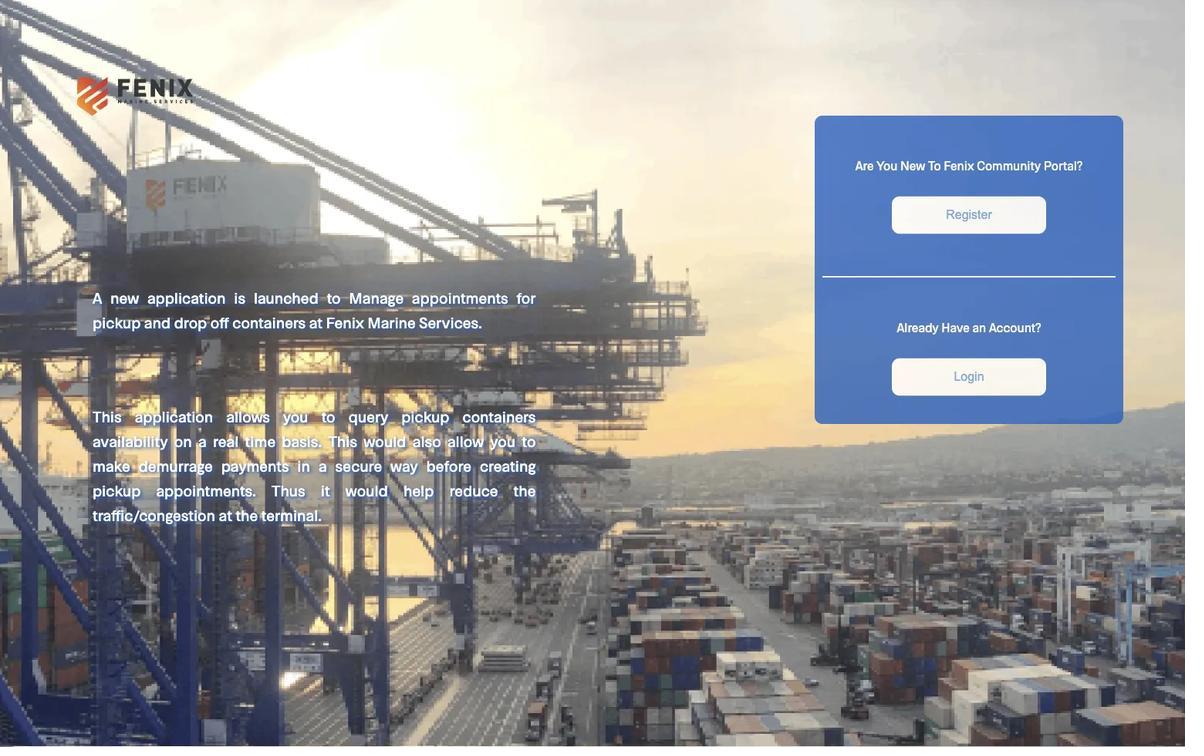 Task type: locate. For each thing, give the bounding box(es) containing it.
services.
[[419, 313, 482, 332]]

you up basis.
[[283, 407, 308, 426]]

0 vertical spatial fenix
[[944, 158, 974, 172]]

application up drop
[[147, 289, 226, 307]]

1 horizontal spatial containers
[[463, 407, 536, 426]]

would down secure
[[346, 482, 388, 500]]

you
[[283, 407, 308, 426], [490, 432, 516, 451]]

1 horizontal spatial you
[[490, 432, 516, 451]]

1 horizontal spatial fenix
[[944, 158, 974, 172]]

availability
[[93, 432, 168, 451]]

account?
[[989, 320, 1041, 335]]

containers inside a new application is launched to manage appointments for pickup and drop off containers at fenix marine services.
[[233, 313, 306, 332]]

pickup down new
[[93, 313, 141, 332]]

0 vertical spatial you
[[283, 407, 308, 426]]

you up creating
[[490, 432, 516, 451]]

1 vertical spatial at
[[219, 506, 232, 525]]

containers inside this application allows you to query pickup containers availability on a real time basis. this would also allow you to make demurrage payments in a secure way before creating pickup appointments. thus it would help reduce the traffic/congestion at the terminal.
[[463, 407, 536, 426]]

to up basis.
[[322, 407, 335, 426]]

at down appointments.
[[219, 506, 232, 525]]

drop
[[174, 313, 207, 332]]

0 horizontal spatial the
[[236, 506, 258, 525]]

1 vertical spatial pickup
[[401, 407, 450, 426]]

pickup inside a new application is launched to manage appointments for pickup and drop off containers at fenix marine services.
[[93, 313, 141, 332]]

0 horizontal spatial a
[[198, 432, 207, 451]]

1 vertical spatial the
[[236, 506, 258, 525]]

already have an account?
[[897, 320, 1041, 335]]

a
[[198, 432, 207, 451], [319, 457, 327, 475]]

a new application is launched to manage appointments for pickup and drop off containers at fenix marine services.
[[93, 289, 536, 332]]

a right on
[[198, 432, 207, 451]]

off
[[211, 313, 229, 332]]

at
[[309, 313, 323, 332], [219, 506, 232, 525]]

0 vertical spatial a
[[198, 432, 207, 451]]

0 vertical spatial would
[[364, 432, 406, 451]]

to left manage at left top
[[327, 289, 341, 307]]

make
[[93, 457, 130, 475]]

0 vertical spatial at
[[309, 313, 323, 332]]

for
[[517, 289, 536, 307]]

pickup
[[93, 313, 141, 332], [401, 407, 450, 426], [93, 482, 141, 500]]

at down launched
[[309, 313, 323, 332]]

containers down launched
[[233, 313, 306, 332]]

1 horizontal spatial this
[[328, 432, 357, 451]]

register button
[[892, 197, 1046, 234]]

would
[[364, 432, 406, 451], [346, 482, 388, 500]]

before
[[426, 457, 472, 475]]

0 vertical spatial pickup
[[93, 313, 141, 332]]

1 vertical spatial containers
[[463, 407, 536, 426]]

register
[[946, 208, 992, 222]]

0 vertical spatial this
[[93, 407, 122, 426]]

0 horizontal spatial at
[[219, 506, 232, 525]]

fenix right to
[[944, 158, 974, 172]]

fenix inside a new application is launched to manage appointments for pickup and drop off containers at fenix marine services.
[[326, 313, 364, 332]]

this
[[93, 407, 122, 426], [328, 432, 357, 451]]

1 vertical spatial fenix
[[326, 313, 364, 332]]

the
[[514, 482, 536, 500], [236, 506, 258, 525]]

to
[[327, 289, 341, 307], [322, 407, 335, 426], [522, 432, 536, 451]]

at inside a new application is launched to manage appointments for pickup and drop off containers at fenix marine services.
[[309, 313, 323, 332]]

1 horizontal spatial the
[[514, 482, 536, 500]]

way
[[391, 457, 418, 475]]

fenix
[[944, 158, 974, 172], [326, 313, 364, 332]]

0 horizontal spatial fenix
[[326, 313, 364, 332]]

new
[[110, 289, 139, 307]]

1 vertical spatial application
[[135, 407, 213, 426]]

fenix down manage at left top
[[326, 313, 364, 332]]

allows
[[226, 407, 270, 426]]

new
[[901, 158, 926, 172]]

traffic/congestion
[[93, 506, 215, 525]]

is
[[234, 289, 245, 307]]

allow
[[448, 432, 484, 451]]

this up availability
[[93, 407, 122, 426]]

1 horizontal spatial at
[[309, 313, 323, 332]]

2 vertical spatial to
[[522, 432, 536, 451]]

are you new to fenix community portal?
[[856, 158, 1083, 172]]

you
[[877, 158, 898, 172]]

secure
[[335, 457, 382, 475]]

0 vertical spatial the
[[514, 482, 536, 500]]

pickup down make
[[93, 482, 141, 500]]

0 horizontal spatial containers
[[233, 313, 306, 332]]

the down creating
[[514, 482, 536, 500]]

0 horizontal spatial you
[[283, 407, 308, 426]]

would down query
[[364, 432, 406, 451]]

1 vertical spatial a
[[319, 457, 327, 475]]

login button
[[892, 359, 1046, 396]]

a right in on the left bottom of page
[[319, 457, 327, 475]]

0 vertical spatial application
[[147, 289, 226, 307]]

application up on
[[135, 407, 213, 426]]

the left terminal.
[[236, 506, 258, 525]]

containers up allow
[[463, 407, 536, 426]]

to inside a new application is launched to manage appointments for pickup and drop off containers at fenix marine services.
[[327, 289, 341, 307]]

to up creating
[[522, 432, 536, 451]]

0 vertical spatial containers
[[233, 313, 306, 332]]

0 vertical spatial to
[[327, 289, 341, 307]]

1 vertical spatial this
[[328, 432, 357, 451]]

reduce
[[449, 482, 498, 500]]

this up secure
[[328, 432, 357, 451]]

containers
[[233, 313, 306, 332], [463, 407, 536, 426]]

application
[[147, 289, 226, 307], [135, 407, 213, 426]]

at inside this application allows you to query pickup containers availability on a real time basis. this would also allow you to make demurrage payments in a secure way before creating pickup appointments. thus it would help reduce the traffic/congestion at the terminal.
[[219, 506, 232, 525]]

pickup up also
[[401, 407, 450, 426]]



Task type: describe. For each thing, give the bounding box(es) containing it.
1 vertical spatial would
[[346, 482, 388, 500]]

an
[[973, 320, 986, 335]]

1 horizontal spatial a
[[319, 457, 327, 475]]

portal?
[[1044, 158, 1083, 172]]

have
[[942, 320, 970, 335]]

real
[[213, 432, 239, 451]]

already
[[897, 320, 939, 335]]

it
[[321, 482, 330, 500]]

0 horizontal spatial this
[[93, 407, 122, 426]]

login
[[954, 370, 984, 384]]

2 vertical spatial pickup
[[93, 482, 141, 500]]

also
[[413, 432, 441, 451]]

demurrage
[[139, 457, 213, 475]]

are
[[856, 158, 874, 172]]

basis.
[[282, 432, 322, 451]]

marine
[[367, 313, 416, 332]]

terminal.
[[261, 506, 322, 525]]

thus
[[272, 482, 305, 500]]

appointments
[[412, 289, 508, 307]]

appointments.
[[156, 482, 256, 500]]

launched
[[254, 289, 319, 307]]

to
[[928, 158, 941, 172]]

time
[[245, 432, 276, 451]]

in
[[297, 457, 310, 475]]

1 vertical spatial to
[[322, 407, 335, 426]]

creating
[[480, 457, 536, 475]]

application inside a new application is launched to manage appointments for pickup and drop off containers at fenix marine services.
[[147, 289, 226, 307]]

payments
[[221, 457, 289, 475]]

application inside this application allows you to query pickup containers availability on a real time basis. this would also allow you to make demurrage payments in a secure way before creating pickup appointments. thus it would help reduce the traffic/congestion at the terminal.
[[135, 407, 213, 426]]

1 vertical spatial you
[[490, 432, 516, 451]]

help
[[404, 482, 434, 500]]

this application allows you to query pickup containers availability on a real time basis. this would also allow you to make demurrage payments in a secure way before creating pickup appointments. thus it would help reduce the traffic/congestion at the terminal.
[[93, 407, 536, 525]]

a
[[93, 289, 102, 307]]

manage
[[349, 289, 404, 307]]

query
[[349, 407, 388, 426]]

on
[[174, 432, 192, 451]]

and
[[144, 313, 171, 332]]

community
[[977, 158, 1041, 172]]



